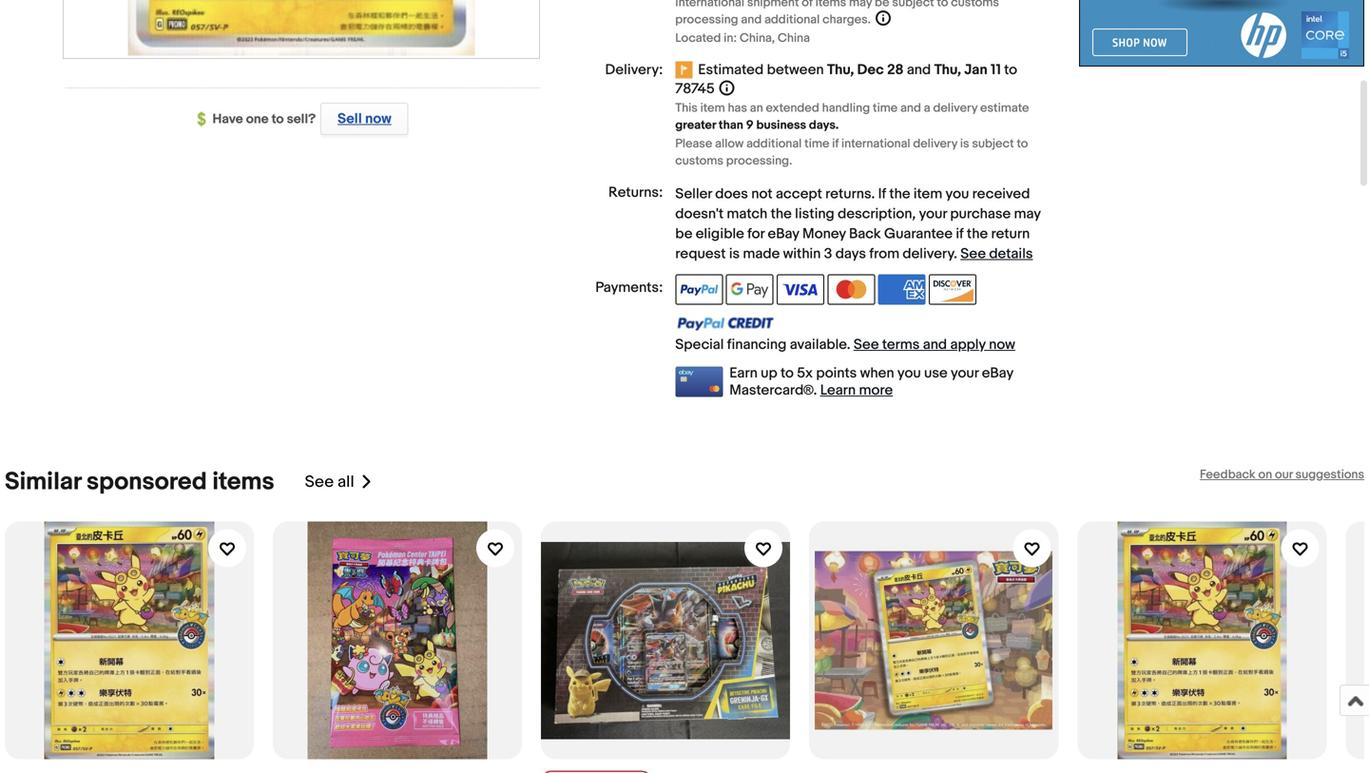 Task type: locate. For each thing, give the bounding box(es) containing it.
0 horizontal spatial ebay
[[768, 225, 799, 242]]

1 vertical spatial customs
[[675, 154, 724, 168]]

on
[[1258, 467, 1272, 482]]

feedback
[[1200, 467, 1256, 482]]

and inside international shipment of items may be subject to customs processing and additional charges.
[[741, 12, 762, 27]]

delivery
[[933, 101, 978, 116], [913, 136, 958, 151], [903, 245, 954, 262]]

the down 'accept'
[[771, 205, 792, 223]]

ebay down "apply"
[[982, 365, 1013, 382]]

special financing available. see terms and apply now
[[675, 336, 1015, 353]]

request
[[675, 245, 726, 262]]

master card image
[[828, 274, 875, 305]]

0 vertical spatial customs
[[951, 0, 999, 10]]

your down "apply"
[[951, 365, 979, 382]]

located in: china, china
[[675, 31, 810, 46]]

1 horizontal spatial the
[[889, 185, 911, 203]]

5x
[[797, 365, 813, 382]]

0 vertical spatial items
[[816, 0, 846, 10]]

available.
[[790, 336, 851, 353]]

be down doesn't
[[675, 225, 693, 242]]

1 vertical spatial time
[[805, 136, 830, 151]]

time down days. on the right of page
[[805, 136, 830, 151]]

0 vertical spatial item
[[700, 101, 725, 116]]

and right 28
[[907, 61, 931, 78]]

you
[[946, 185, 969, 203], [898, 365, 921, 382]]

up
[[761, 365, 778, 382]]

suggestions
[[1296, 467, 1364, 482]]

0 vertical spatial your
[[919, 205, 947, 223]]

may inside seller does not accept returns. if the item you received doesn't match the listing description, your purchase may be eligible for
[[1014, 205, 1041, 223]]

may up return
[[1014, 205, 1041, 223]]

be
[[875, 0, 890, 10], [675, 225, 693, 242]]

item up guarantee
[[914, 185, 942, 203]]

0 horizontal spatial item
[[700, 101, 725, 116]]

accept
[[776, 185, 822, 203]]

item
[[700, 101, 725, 116], [914, 185, 942, 203]]

now
[[365, 110, 391, 127], [989, 336, 1015, 353]]

than
[[719, 118, 744, 133]]

this item has an extended handling time and a delivery estimate greater than 9 business days. please allow additional time if international delivery is subject to customs processing.
[[675, 101, 1029, 168]]

item up greater
[[700, 101, 725, 116]]

customs down please at top
[[675, 154, 724, 168]]

and left a
[[901, 101, 921, 116]]

delivery down a
[[913, 136, 958, 151]]

learn more link
[[820, 382, 893, 399]]

subject up 28
[[892, 0, 934, 10]]

1 vertical spatial now
[[989, 336, 1015, 353]]

thu, left jan on the top of the page
[[934, 61, 961, 78]]

1 horizontal spatial customs
[[951, 0, 999, 10]]

0 horizontal spatial your
[[919, 205, 947, 223]]

american express image
[[878, 274, 926, 305]]

customs inside this item has an extended handling time and a delivery estimate greater than 9 business days. please allow additional time if international delivery is subject to customs processing.
[[675, 154, 724, 168]]

0 vertical spatial you
[[946, 185, 969, 203]]

is up purchase
[[960, 136, 969, 151]]

to inside this item has an extended handling time and a delivery estimate greater than 9 business days. please allow additional time if international delivery is subject to customs processing.
[[1017, 136, 1028, 151]]

estimated
[[698, 61, 764, 78]]

be up dec at the right top
[[875, 0, 890, 10]]

2 vertical spatial delivery
[[903, 245, 954, 262]]

1 vertical spatial delivery
[[913, 136, 958, 151]]

0 horizontal spatial if
[[832, 136, 839, 151]]

0 vertical spatial additional
[[765, 12, 820, 27]]

see left all
[[305, 472, 334, 492]]

0 vertical spatial if
[[832, 136, 839, 151]]

0 vertical spatial is
[[960, 136, 969, 151]]

see right .
[[961, 245, 986, 262]]

if up .
[[956, 225, 964, 242]]

additional down business
[[747, 136, 802, 151]]

may up "charges."
[[849, 0, 872, 10]]

1 horizontal spatial your
[[951, 365, 979, 382]]

0 horizontal spatial is
[[729, 245, 740, 262]]

to
[[937, 0, 948, 10], [1004, 61, 1017, 78], [272, 111, 284, 127], [1017, 136, 1028, 151], [781, 365, 794, 382]]

items left the see all text field at the left
[[212, 467, 274, 497]]

see up when
[[854, 336, 879, 353]]

you inside earn up to 5x points when you use your ebay mastercard®.
[[898, 365, 921, 382]]

thu,
[[827, 61, 854, 78], [934, 61, 961, 78]]

feedback on our suggestions
[[1200, 467, 1364, 482]]

2 horizontal spatial the
[[967, 225, 988, 242]]

ebay inside earn up to 5x points when you use your ebay mastercard®.
[[982, 365, 1013, 382]]

time
[[873, 101, 898, 116], [805, 136, 830, 151]]

details
[[989, 245, 1033, 262]]

0 horizontal spatial subject
[[892, 0, 934, 10]]

1 horizontal spatial is
[[960, 136, 969, 151]]

customs
[[951, 0, 999, 10], [675, 154, 724, 168]]

you left use
[[898, 365, 921, 382]]

2 vertical spatial see
[[305, 472, 334, 492]]

1 vertical spatial you
[[898, 365, 921, 382]]

1 horizontal spatial you
[[946, 185, 969, 203]]

visa image
[[777, 274, 824, 305]]

delivery right a
[[933, 101, 978, 116]]

learn more
[[820, 382, 893, 399]]

subject down estimate
[[972, 136, 1014, 151]]

ebay up 'within'
[[768, 225, 799, 242]]

1 horizontal spatial may
[[1014, 205, 1041, 223]]

1 vertical spatial may
[[1014, 205, 1041, 223]]

2023 taiwan pokemon center opening promo card - taipei pikachu promo sealed pack - picture 1 of 2 image
[[128, 0, 475, 56]]

0 horizontal spatial items
[[212, 467, 274, 497]]

subject inside international shipment of items may be subject to customs processing and additional charges.
[[892, 0, 934, 10]]

to inside earn up to 5x points when you use your ebay mastercard®.
[[781, 365, 794, 382]]

terms
[[882, 336, 920, 353]]

business
[[756, 118, 806, 133]]

is down eligible
[[729, 245, 740, 262]]

0 vertical spatial subject
[[892, 0, 934, 10]]

seller does not accept returns. if the item you received doesn't match the listing description, your purchase may be eligible for
[[675, 185, 1041, 242]]

0 vertical spatial see
[[961, 245, 986, 262]]

1 horizontal spatial be
[[875, 0, 890, 10]]

days.
[[809, 118, 839, 133]]

1 horizontal spatial time
[[873, 101, 898, 116]]

1 vertical spatial item
[[914, 185, 942, 203]]

is
[[960, 136, 969, 151], [729, 245, 740, 262]]

0 horizontal spatial may
[[849, 0, 872, 10]]

additional inside international shipment of items may be subject to customs processing and additional charges.
[[765, 12, 820, 27]]

is inside "if the return request is made within 3 days from delivery"
[[729, 245, 740, 262]]

and up use
[[923, 336, 947, 353]]

allow
[[715, 136, 744, 151]]

if down days. on the right of page
[[832, 136, 839, 151]]

1 vertical spatial the
[[771, 205, 792, 223]]

you up purchase
[[946, 185, 969, 203]]

1 horizontal spatial item
[[914, 185, 942, 203]]

1 vertical spatial be
[[675, 225, 693, 242]]

1 vertical spatial see
[[854, 336, 879, 353]]

1 horizontal spatial thu,
[[934, 61, 961, 78]]

if inside "if the return request is made within 3 days from delivery"
[[956, 225, 964, 242]]

11
[[991, 61, 1001, 78]]

1 vertical spatial if
[[956, 225, 964, 242]]

1 horizontal spatial items
[[816, 0, 846, 10]]

within
[[783, 245, 821, 262]]

78745
[[675, 80, 715, 97]]

items up "charges."
[[816, 0, 846, 10]]

international
[[675, 0, 744, 10]]

subject
[[892, 0, 934, 10], [972, 136, 1014, 151]]

0 horizontal spatial you
[[898, 365, 921, 382]]

1 horizontal spatial ebay
[[982, 365, 1013, 382]]

use
[[924, 365, 948, 382]]

additional up china
[[765, 12, 820, 27]]

thu, left dec at the right top
[[827, 61, 854, 78]]

description,
[[838, 205, 916, 223]]

customs up jan on the top of the page
[[951, 0, 999, 10]]

this
[[675, 101, 698, 116]]

doesn't
[[675, 205, 724, 223]]

your
[[919, 205, 947, 223], [951, 365, 979, 382]]

1 vertical spatial your
[[951, 365, 979, 382]]

and up china,
[[741, 12, 762, 27]]

1 horizontal spatial if
[[956, 225, 964, 242]]

charges.
[[823, 12, 871, 27]]

for
[[747, 225, 765, 242]]

the right "if"
[[889, 185, 911, 203]]

0 vertical spatial now
[[365, 110, 391, 127]]

made
[[743, 245, 780, 262]]

time up international
[[873, 101, 898, 116]]

0 vertical spatial ebay
[[768, 225, 799, 242]]

now right sell
[[365, 110, 391, 127]]

when
[[860, 365, 894, 382]]

points
[[816, 365, 857, 382]]

customs inside international shipment of items may be subject to customs processing and additional charges.
[[951, 0, 999, 10]]

1 thu, from the left
[[827, 61, 854, 78]]

1 vertical spatial is
[[729, 245, 740, 262]]

0 horizontal spatial time
[[805, 136, 830, 151]]

0 horizontal spatial be
[[675, 225, 693, 242]]

subject inside this item has an extended handling time and a delivery estimate greater than 9 business days. please allow additional time if international delivery is subject to customs processing.
[[972, 136, 1014, 151]]

now inside "sell now" 'link'
[[365, 110, 391, 127]]

2 vertical spatial the
[[967, 225, 988, 242]]

1 vertical spatial additional
[[747, 136, 802, 151]]

items
[[816, 0, 846, 10], [212, 467, 274, 497]]

if inside this item has an extended handling time and a delivery estimate greater than 9 business days. please allow additional time if international delivery is subject to customs processing.
[[832, 136, 839, 151]]

and
[[741, 12, 762, 27], [907, 61, 931, 78], [901, 101, 921, 116], [923, 336, 947, 353]]

1 horizontal spatial subject
[[972, 136, 1014, 151]]

0 horizontal spatial customs
[[675, 154, 724, 168]]

your inside seller does not accept returns. if the item you received doesn't match the listing description, your purchase may be eligible for
[[919, 205, 947, 223]]

sell now link
[[316, 103, 408, 135]]

delivery down guarantee
[[903, 245, 954, 262]]

dec
[[857, 61, 884, 78]]

the
[[889, 185, 911, 203], [771, 205, 792, 223], [967, 225, 988, 242]]

ebay
[[768, 225, 799, 242], [982, 365, 1013, 382]]

0 horizontal spatial see
[[305, 472, 334, 492]]

1 vertical spatial ebay
[[982, 365, 1013, 382]]

the down purchase
[[967, 225, 988, 242]]

3
[[824, 245, 832, 262]]

return
[[991, 225, 1030, 242]]

0 vertical spatial be
[[875, 0, 890, 10]]

see inside 'link'
[[305, 472, 334, 492]]

if the return request is made within 3 days from delivery
[[675, 225, 1030, 262]]

estimated between thu, dec 28 and thu, jan 11 to 78745
[[675, 61, 1017, 97]]

listing
[[795, 205, 835, 223]]

0 horizontal spatial thu,
[[827, 61, 854, 78]]

2 horizontal spatial see
[[961, 245, 986, 262]]

0 vertical spatial may
[[849, 0, 872, 10]]

back
[[849, 225, 881, 242]]

1 vertical spatial subject
[[972, 136, 1014, 151]]

shipment
[[747, 0, 799, 10]]

additional inside this item has an extended handling time and a delivery estimate greater than 9 business days. please allow additional time if international delivery is subject to customs processing.
[[747, 136, 802, 151]]

0 horizontal spatial now
[[365, 110, 391, 127]]

your up guarantee
[[919, 205, 947, 223]]

may inside international shipment of items may be subject to customs processing and additional charges.
[[849, 0, 872, 10]]

if
[[832, 136, 839, 151], [956, 225, 964, 242]]

is inside this item has an extended handling time and a delivery estimate greater than 9 business days. please allow additional time if international delivery is subject to customs processing.
[[960, 136, 969, 151]]

additional
[[765, 12, 820, 27], [747, 136, 802, 151]]

now right "apply"
[[989, 336, 1015, 353]]



Task type: describe. For each thing, give the bounding box(es) containing it.
extended
[[766, 101, 819, 116]]

be inside international shipment of items may be subject to customs processing and additional charges.
[[875, 0, 890, 10]]

0 vertical spatial time
[[873, 101, 898, 116]]

9
[[746, 118, 754, 133]]

apply
[[950, 336, 986, 353]]

seller
[[675, 185, 712, 203]]

not
[[751, 185, 773, 203]]

item inside seller does not accept returns. if the item you received doesn't match the listing description, your purchase may be eligible for
[[914, 185, 942, 203]]

see details link
[[961, 245, 1033, 262]]

ebay mastercard image
[[675, 367, 723, 397]]

ebay money back guarantee
[[768, 225, 953, 242]]

you inside seller does not accept returns. if the item you received doesn't match the listing description, your purchase may be eligible for
[[946, 185, 969, 203]]

greater
[[675, 118, 716, 133]]

all
[[338, 472, 354, 492]]

a
[[924, 101, 930, 116]]

0 vertical spatial delivery
[[933, 101, 978, 116]]

handling
[[822, 101, 870, 116]]

match
[[727, 205, 768, 223]]

returns.
[[826, 185, 875, 203]]

days
[[836, 245, 866, 262]]

one
[[246, 111, 269, 127]]

money
[[802, 225, 846, 242]]

returns:
[[609, 184, 663, 201]]

be inside seller does not accept returns. if the item you received doesn't match the listing description, your purchase may be eligible for
[[675, 225, 693, 242]]

sponsored
[[87, 467, 207, 497]]

28
[[887, 61, 904, 78]]

between
[[767, 61, 824, 78]]

sell?
[[287, 111, 316, 127]]

items inside international shipment of items may be subject to customs processing and additional charges.
[[816, 0, 846, 10]]

have one to sell?
[[213, 111, 316, 127]]

sell now
[[338, 110, 391, 127]]

from
[[869, 245, 900, 262]]

purchase
[[950, 205, 1011, 223]]

google pay image
[[726, 274, 774, 305]]

has
[[728, 101, 747, 116]]

delivery inside "if the return request is made within 3 days from delivery"
[[903, 245, 954, 262]]

advertisement region
[[1079, 0, 1364, 67]]

processing.
[[726, 154, 792, 168]]

dollar sign image
[[197, 112, 213, 127]]

estimate
[[980, 101, 1029, 116]]

item inside this item has an extended handling time and a delivery estimate greater than 9 business days. please allow additional time if international delivery is subject to customs processing.
[[700, 101, 725, 116]]

international shipment of items may be subject to customs processing and additional charges.
[[675, 0, 999, 27]]

our
[[1275, 467, 1293, 482]]

special
[[675, 336, 724, 353]]

see all link
[[305, 467, 373, 497]]

international
[[842, 136, 910, 151]]

china,
[[740, 31, 775, 46]]

guarantee
[[884, 225, 953, 242]]

0 horizontal spatial the
[[771, 205, 792, 223]]

sell
[[338, 110, 362, 127]]

earn
[[730, 365, 758, 382]]

paypal image
[[675, 274, 723, 305]]

.
[[954, 245, 957, 262]]

eligible
[[696, 225, 744, 242]]

1 vertical spatial items
[[212, 467, 274, 497]]

in:
[[724, 31, 737, 46]]

paypal credit image
[[675, 316, 774, 331]]

discover image
[[929, 274, 977, 305]]

of
[[802, 0, 813, 10]]

delivery alert flag image
[[675, 61, 698, 80]]

the inside "if the return request is made within 3 days from delivery"
[[967, 225, 988, 242]]

payments:
[[595, 279, 663, 296]]

china
[[778, 31, 810, 46]]

earn up to 5x points when you use your ebay mastercard®.
[[730, 365, 1013, 399]]

to inside estimated between thu, dec 28 and thu, jan 11 to 78745
[[1004, 61, 1017, 78]]

received
[[972, 185, 1030, 203]]

an
[[750, 101, 763, 116]]

0 vertical spatial the
[[889, 185, 911, 203]]

mastercard®.
[[730, 382, 817, 399]]

learn
[[820, 382, 856, 399]]

. see details
[[954, 245, 1033, 262]]

feedback on our suggestions link
[[1200, 467, 1364, 482]]

financing
[[727, 336, 787, 353]]

See all text field
[[305, 472, 354, 492]]

and inside this item has an extended handling time and a delivery estimate greater than 9 business days. please allow additional time if international delivery is subject to customs processing.
[[901, 101, 921, 116]]

2 thu, from the left
[[934, 61, 961, 78]]

located
[[675, 31, 721, 46]]

jan
[[964, 61, 988, 78]]

if
[[878, 185, 886, 203]]

similar
[[5, 467, 81, 497]]

processing
[[675, 12, 738, 27]]

similar sponsored items
[[5, 467, 274, 497]]

1 horizontal spatial now
[[989, 336, 1015, 353]]

your inside earn up to 5x points when you use your ebay mastercard®.
[[951, 365, 979, 382]]

more
[[859, 382, 893, 399]]

and inside estimated between thu, dec 28 and thu, jan 11 to 78745
[[907, 61, 931, 78]]

1 horizontal spatial see
[[854, 336, 879, 353]]

to inside international shipment of items may be subject to customs processing and additional charges.
[[937, 0, 948, 10]]

delivery:
[[605, 61, 663, 78]]

see terms and apply now link
[[854, 336, 1015, 353]]

please
[[675, 136, 712, 151]]

does
[[715, 185, 748, 203]]

have
[[213, 111, 243, 127]]



Task type: vqa. For each thing, say whether or not it's contained in the screenshot.
text box
no



